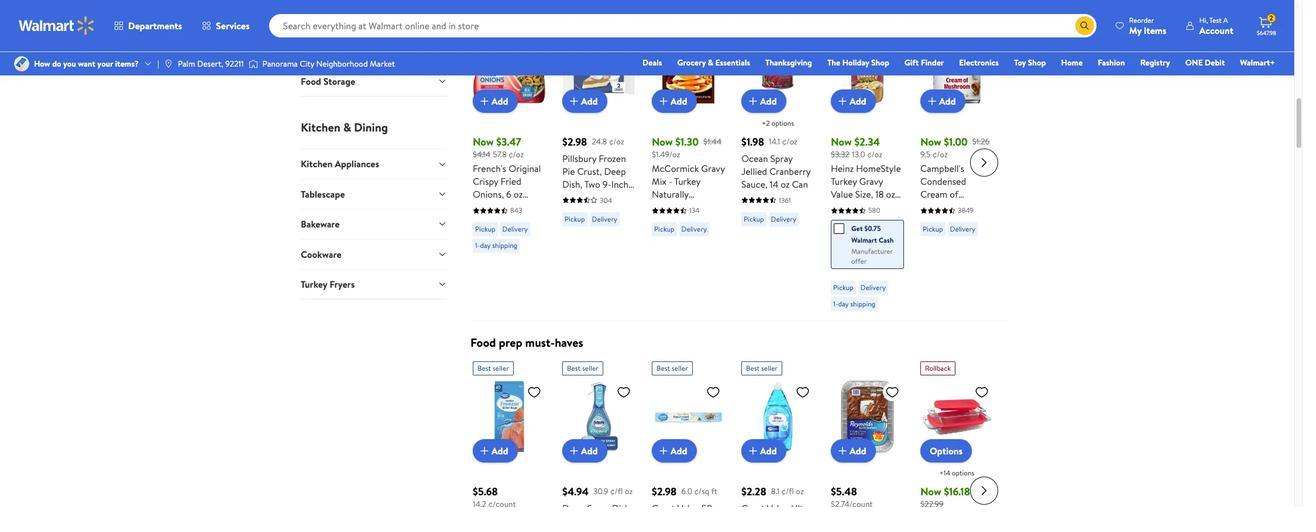 Task type: locate. For each thing, give the bounding box(es) containing it.
seller
[[493, 13, 509, 23], [582, 13, 599, 23], [672, 13, 688, 23], [761, 13, 778, 23], [851, 13, 867, 23], [940, 13, 957, 23], [493, 364, 509, 374], [582, 364, 599, 374], [672, 364, 688, 374], [761, 364, 778, 374]]

add to favorites list, ocean spray jellied cranberry sauce, 14 oz can image
[[796, 35, 810, 50]]

add to cart image up $4.94
[[567, 444, 581, 458]]

¢/oz right 57.8
[[509, 149, 524, 160]]

seller up thanksgiving link
[[761, 13, 778, 23]]

$3.47
[[496, 134, 521, 149]]

¢/oz inside $2.98 24.8 ¢/oz pillsbury frozen pie crust, deep dish, two 9-inch pie crusts & pans, 2 ct, 12 oz
[[609, 135, 624, 147]]

pie
[[562, 165, 575, 178], [562, 191, 575, 204]]

best for great value ultra dish liquid, original, 28 fl oz image in the right bottom of the page
[[746, 364, 760, 374]]

0 horizontal spatial  image
[[164, 59, 173, 68]]

seller up finder
[[940, 13, 957, 23]]

Search search field
[[269, 14, 1096, 37]]

essentials
[[715, 57, 750, 68]]

seller for dawn spray dish soap, fresh scent, 16 fl oz image
[[582, 364, 599, 374]]

2 horizontal spatial turkey
[[831, 175, 857, 188]]

2 kitchen from the top
[[301, 158, 333, 170]]

turkey right -
[[674, 175, 700, 188]]

$1.00
[[944, 134, 968, 149]]

seller for great value ultra dish liquid, original, 28 fl oz image in the right bottom of the page
[[761, 364, 778, 374]]

0 vertical spatial 1-
[[475, 241, 480, 251]]

two
[[584, 178, 600, 191]]

0 horizontal spatial options
[[771, 118, 794, 128]]

+14
[[939, 468, 950, 478]]

add down grocery
[[671, 95, 687, 107]]

oz inside now $3.47 $4.14 57.8 ¢/oz french's original crispy fried onions, 6 oz salad toppings
[[514, 188, 523, 201]]

toppings
[[496, 201, 532, 214]]

1 horizontal spatial $2.98
[[652, 485, 677, 499]]

best for dawn spray dish soap, fresh scent, 16 fl oz image
[[567, 364, 581, 374]]

oz right the 12 in the left top of the page
[[593, 204, 602, 216]]

add to favorites list, great value 50 sq ft non-stick parchment paper image
[[706, 385, 720, 400]]

add to cart image
[[477, 94, 492, 108], [657, 94, 671, 108], [925, 94, 939, 108], [477, 444, 492, 458], [657, 444, 671, 458], [836, 444, 850, 458]]

best seller for great value 50 sq ft non-stick parchment paper image at right bottom
[[657, 364, 688, 374]]

oz inside now $2.34 $3.32 13.0 ¢/oz heinz homestyle turkey gravy value size, 18 oz jar
[[886, 188, 895, 201]]

 image for panorama
[[248, 58, 258, 70]]

items
[[1144, 24, 1167, 37]]

add to favorites list, reynolds kitchens aluminum pans with lids, blue, 13x9 inch, 2 count image
[[885, 385, 899, 400]]

seller up french's original crispy fried onions, 6 oz salad toppings image
[[493, 13, 509, 23]]

¢/fl right 30.9
[[610, 486, 623, 497]]

1 vertical spatial food
[[470, 335, 496, 351]]

0 horizontal spatial shop
[[871, 57, 889, 68]]

product group containing now $3.47
[[473, 7, 546, 316]]

product group containing $5.68
[[473, 357, 546, 507]]

turkey inside now $1.30 $1.44 $1.49/oz mccormick gravy mix - turkey naturally flavored, 0.87 oz gravies
[[674, 175, 700, 188]]

seller for ocean spray jellied cranberry sauce, 14 oz can image
[[761, 13, 778, 23]]

& inside $2.98 24.8 ¢/oz pillsbury frozen pie crust, deep dish, two 9-inch pie crusts & pans, 2 ct, 12 oz
[[606, 191, 612, 204]]

1 horizontal spatial ¢/fl
[[781, 486, 794, 497]]

best seller
[[477, 13, 509, 23], [567, 13, 599, 23], [657, 13, 688, 23], [746, 13, 778, 23], [836, 13, 867, 23], [925, 13, 957, 23], [477, 364, 509, 374], [567, 364, 599, 374], [657, 364, 688, 374], [746, 364, 778, 374]]

add down finder
[[939, 95, 956, 107]]

next slide for product carousel list image
[[970, 149, 998, 177]]

product group containing now $1.30
[[652, 7, 725, 316]]

grocery
[[677, 57, 706, 68]]

best down the food prep must-haves
[[477, 364, 491, 374]]

24.8
[[592, 135, 607, 147]]

best for campbell's condensed cream of mushroom soup, 10.5 oz can image
[[925, 13, 939, 23]]

delivery for $2.98
[[592, 214, 617, 224]]

french's original crispy fried onions, 6 oz salad toppings image
[[473, 30, 546, 103]]

add to favorites list, campbell's condensed cream of mushroom soup, 10.5 oz can image
[[975, 35, 989, 50]]

now for now $3.47 $4.14 57.8 ¢/oz french's original crispy fried onions, 6 oz salad toppings
[[473, 134, 494, 149]]

options right +14
[[952, 468, 975, 478]]

add button for great value ultra dish liquid, original, 28 fl oz image in the right bottom of the page
[[741, 440, 786, 463]]

$2.98
[[562, 134, 587, 149], [652, 485, 677, 499]]

turkey inside "dropdown button"
[[301, 278, 327, 291]]

delivery down 134
[[681, 224, 707, 234]]

options for now $16.18
[[952, 468, 975, 478]]

¢/oz for $2.34
[[867, 149, 882, 160]]

pickup
[[565, 214, 585, 224], [744, 214, 764, 224], [475, 224, 495, 234], [654, 224, 674, 234], [923, 224, 943, 234], [833, 283, 853, 293]]

add for add to cart image above $4.94
[[581, 445, 598, 458]]

seller for pillsbury frozen pie crust, deep dish, two 9-inch pie crusts & pans, 2 ct, 12 oz image
[[582, 13, 599, 23]]

0 horizontal spatial food
[[301, 75, 321, 88]]

1 vertical spatial can
[[949, 214, 965, 227]]

0 horizontal spatial gravy
[[701, 162, 725, 175]]

seller up the holiday shop
[[851, 13, 867, 23]]

best for the heinz homestyle turkey gravy value size, 18 oz jar image
[[836, 13, 849, 23]]

desert,
[[197, 58, 223, 70]]

next slide for product carousel list image
[[970, 477, 998, 505]]

best seller down prep
[[477, 364, 509, 374]]

delivery for now $1.00
[[950, 224, 975, 234]]

add button up '$2.98 6.0 ¢/sq ft'
[[652, 440, 697, 463]]

add up 6.0
[[671, 445, 687, 458]]

1 horizontal spatial &
[[606, 191, 612, 204]]

now for now $1.00 $1.26 9.5 ¢/oz campbell's condensed cream of mushroom soup, 10.5 oz can
[[920, 134, 941, 149]]

0 vertical spatial &
[[708, 57, 713, 68]]

best up great value ultra dish liquid, original, 28 fl oz image in the right bottom of the page
[[746, 364, 760, 374]]

kitchen up kitchen appliances at the left of page
[[301, 120, 340, 135]]

oz inside "now $1.00 $1.26 9.5 ¢/oz campbell's condensed cream of mushroom soup, 10.5 oz can"
[[938, 214, 947, 227]]

can inside "now $1.00 $1.26 9.5 ¢/oz campbell's condensed cream of mushroom soup, 10.5 oz can"
[[949, 214, 965, 227]]

2 $647.98
[[1257, 13, 1276, 37]]

add button for mccormick gravy mix - turkey naturally flavored, 0.87 oz gravies image
[[652, 89, 697, 113]]

gift finder link
[[899, 56, 949, 69]]

1 horizontal spatial options
[[952, 468, 975, 478]]

0 vertical spatial shipping
[[492, 241, 517, 251]]

food inside food storage dropdown button
[[301, 75, 321, 88]]

134
[[689, 206, 700, 216]]

dish,
[[562, 178, 582, 191]]

add up 24.8
[[581, 95, 598, 107]]

add to cart image for $2.98
[[567, 94, 581, 108]]

1 horizontal spatial 2
[[1269, 13, 1273, 23]]

0 horizontal spatial $2.98
[[562, 134, 587, 149]]

oz right 30.9
[[625, 486, 633, 497]]

$2.98 inside $2.98 24.8 ¢/oz pillsbury frozen pie crust, deep dish, two 9-inch pie crusts & pans, 2 ct, 12 oz
[[562, 134, 587, 149]]

product group containing now $1.00
[[920, 7, 994, 316]]

deals link
[[637, 56, 667, 69]]

add button for ocean spray jellied cranberry sauce, 14 oz can image
[[741, 89, 786, 113]]

$1.98
[[741, 134, 764, 149]]

product group containing $5.48
[[831, 357, 904, 507]]

best for pillsbury frozen pie crust, deep dish, two 9-inch pie crusts & pans, 2 ct, 12 oz image
[[567, 13, 581, 23]]

crusts
[[577, 191, 603, 204]]

0 vertical spatial 2
[[1269, 13, 1273, 23]]

now down +14
[[920, 485, 941, 499]]

2 up $647.98
[[1269, 13, 1273, 23]]

0 vertical spatial options
[[771, 118, 794, 128]]

add to cart image up $1.98 at the top right of the page
[[746, 94, 760, 108]]

0 vertical spatial day
[[480, 241, 491, 251]]

tablescape button
[[301, 179, 447, 209]]

add to cart image for great value 50 sq ft non-stick parchment paper image at right bottom
[[657, 444, 671, 458]]

1 vertical spatial options
[[952, 468, 975, 478]]

¢/oz for $3.47
[[509, 149, 524, 160]]

do
[[52, 58, 61, 70]]

¢/oz right '14.1'
[[782, 135, 797, 147]]

food storage
[[301, 75, 355, 88]]

add button up 24.8
[[562, 89, 607, 113]]

add button for the heinz homestyle turkey gravy value size, 18 oz jar image
[[831, 89, 876, 113]]

can
[[792, 178, 808, 191], [949, 214, 965, 227]]

¢/fl inside $4.94 30.9 ¢/fl oz
[[610, 486, 623, 497]]

add to cart image for $1.98
[[746, 94, 760, 108]]

oz right 10.5
[[938, 214, 947, 227]]

1 shop from the left
[[871, 57, 889, 68]]

food down city
[[301, 75, 321, 88]]

add
[[492, 95, 508, 107], [581, 95, 598, 107], [671, 95, 687, 107], [760, 95, 777, 107], [850, 95, 866, 107], [939, 95, 956, 107], [492, 445, 508, 458], [581, 445, 598, 458], [671, 445, 687, 458], [760, 445, 777, 458], [850, 445, 866, 458]]

sauce,
[[741, 178, 768, 191]]

$4.94 30.9 ¢/fl oz
[[562, 485, 633, 499]]

oz right "0.87"
[[711, 201, 720, 214]]

best up essentials
[[746, 13, 760, 23]]

deals
[[643, 57, 662, 68]]

add to cart image for great value freezer guard slider zipper bags, gallon freezer, 40 count image
[[477, 444, 492, 458]]

$4.14
[[473, 149, 491, 160]]

add button up $5.68
[[473, 440, 518, 463]]

0 horizontal spatial ¢/fl
[[610, 486, 623, 497]]

best seller up french's original crispy fried onions, 6 oz salad toppings image
[[477, 13, 509, 23]]

¢/fl inside the $2.28 8.1 ¢/fl oz
[[781, 486, 794, 497]]

toy
[[1014, 57, 1026, 68]]

pie left crust,
[[562, 165, 575, 178]]

¢/oz right 24.8
[[609, 135, 624, 147]]

seller for campbell's condensed cream of mushroom soup, 10.5 oz can image
[[940, 13, 957, 23]]

0 vertical spatial can
[[792, 178, 808, 191]]

add to cart image down finder
[[925, 94, 939, 108]]

can right 14
[[792, 178, 808, 191]]

best up finder
[[925, 13, 939, 23]]

2 vertical spatial &
[[606, 191, 612, 204]]

1 vertical spatial 1-
[[833, 299, 838, 309]]

great value freezer guard slider zipper bags, gallon freezer, 40 count image
[[473, 381, 546, 454]]

best up pillsbury frozen pie crust, deep dish, two 9-inch pie crusts & pans, 2 ct, 12 oz image
[[567, 13, 581, 23]]

1 horizontal spatial gravy
[[859, 175, 883, 188]]

now inside "now $1.00 $1.26 9.5 ¢/oz campbell's condensed cream of mushroom soup, 10.5 oz can"
[[920, 134, 941, 149]]

0 horizontal spatial day
[[480, 241, 491, 251]]

best up deals
[[657, 13, 670, 23]]

seller up pillsbury frozen pie crust, deep dish, two 9-inch pie crusts & pans, 2 ct, 12 oz image
[[582, 13, 599, 23]]

can inside $1.98 14.1 ¢/oz ocean spray jellied cranberry sauce, 14 oz can
[[792, 178, 808, 191]]

1 horizontal spatial shipping
[[850, 299, 875, 309]]

now left 13.0
[[831, 134, 852, 149]]

1 horizontal spatial can
[[949, 214, 965, 227]]

fried
[[501, 175, 521, 188]]

product group containing now $2.34
[[831, 7, 904, 316]]

kitchen for kitchen appliances
[[301, 158, 333, 170]]

pickup down "crusts"
[[565, 214, 585, 224]]

seller down 'haves'
[[582, 364, 599, 374]]

add button up $5.48
[[831, 440, 876, 463]]

$2.98 left 6.0
[[652, 485, 677, 499]]

add button
[[473, 89, 518, 113], [562, 89, 607, 113], [652, 89, 697, 113], [741, 89, 786, 113], [831, 89, 876, 113], [920, 89, 965, 113], [473, 440, 518, 463], [562, 440, 607, 463], [652, 440, 697, 463], [741, 440, 786, 463], [831, 440, 876, 463]]

product group
[[473, 7, 546, 316], [562, 7, 635, 316], [652, 7, 725, 316], [741, 7, 815, 316], [831, 7, 904, 316], [920, 7, 994, 316], [473, 357, 546, 507], [562, 357, 635, 507], [652, 357, 725, 507], [741, 357, 815, 507], [831, 357, 904, 507], [920, 357, 994, 507]]

1 horizontal spatial food
[[470, 335, 496, 351]]

now left the $3.47
[[473, 134, 494, 149]]

2 inside $2.98 24.8 ¢/oz pillsbury frozen pie crust, deep dish, two 9-inch pie crusts & pans, 2 ct, 12 oz
[[562, 204, 567, 216]]

kitchen inside kitchen appliances dropdown button
[[301, 158, 333, 170]]

2 left ct, at the left
[[562, 204, 567, 216]]

now left $1.30
[[652, 134, 673, 149]]

add to favorites list, french's original crispy fried onions, 6 oz salad toppings image
[[527, 35, 541, 50]]

1-day shipping down 843
[[475, 241, 517, 251]]

hi,
[[1199, 15, 1208, 25]]

 image right "|"
[[164, 59, 173, 68]]

now for now $1.30 $1.44 $1.49/oz mccormick gravy mix - turkey naturally flavored, 0.87 oz gravies
[[652, 134, 673, 149]]

1 vertical spatial pie
[[562, 191, 575, 204]]

now inside now $2.34 $3.32 13.0 ¢/oz heinz homestyle turkey gravy value size, 18 oz jar
[[831, 134, 852, 149]]

¢/oz for $1.00
[[933, 149, 948, 160]]

add button down holiday
[[831, 89, 876, 113]]

cash
[[879, 235, 894, 245]]

1 vertical spatial 1-day shipping
[[833, 299, 875, 309]]

heinz homestyle turkey gravy value size, 18 oz jar image
[[831, 30, 904, 103]]

1361
[[779, 195, 791, 205]]

¢/oz inside $1.98 14.1 ¢/oz ocean spray jellied cranberry sauce, 14 oz can
[[782, 135, 797, 147]]

now inside now $3.47 $4.14 57.8 ¢/oz french's original crispy fried onions, 6 oz salad toppings
[[473, 134, 494, 149]]

how do you want your items?
[[34, 58, 139, 70]]

2 ¢/fl from the left
[[781, 486, 794, 497]]

¢/oz inside now $3.47 $4.14 57.8 ¢/oz french's original crispy fried onions, 6 oz salad toppings
[[509, 149, 524, 160]]

1 horizontal spatial turkey
[[674, 175, 700, 188]]

add up $5.68
[[492, 445, 508, 458]]

$16.18
[[944, 485, 970, 499]]

seller for mccormick gravy mix - turkey naturally flavored, 0.87 oz gravies image
[[672, 13, 688, 23]]

1 horizontal spatial shop
[[1028, 57, 1046, 68]]

kitchen for kitchen & dining
[[301, 120, 340, 135]]

1 pie from the top
[[562, 165, 575, 178]]

mushroom
[[920, 201, 964, 214]]

add to favorites list, great value freezer guard slider zipper bags, gallon freezer, 40 count image
[[527, 385, 541, 400]]

walmart+
[[1240, 57, 1275, 68]]

appliances
[[335, 158, 379, 170]]

1 vertical spatial day
[[838, 299, 849, 309]]

best up great value 50 sq ft non-stick parchment paper image at right bottom
[[657, 364, 670, 374]]

add for campbell's condensed cream of mushroom soup, 10.5 oz can image's add to cart icon
[[939, 95, 956, 107]]

add button up the $3.47
[[473, 89, 518, 113]]

add up 8.1 at the right bottom of page
[[760, 445, 777, 458]]

reynolds kitchens aluminum pans with lids, blue, 13x9 inch, 2 count image
[[831, 381, 904, 454]]

turkey fryers
[[301, 278, 355, 291]]

add to cart image down deals link
[[657, 94, 671, 108]]

add to cart image for campbell's condensed cream of mushroom soup, 10.5 oz can image
[[925, 94, 939, 108]]

¢/oz up campbell's
[[933, 149, 948, 160]]

tablescape
[[301, 188, 345, 201]]

1 ¢/fl from the left
[[610, 486, 623, 497]]

add button for great value freezer guard slider zipper bags, gallon freezer, 40 count image
[[473, 440, 518, 463]]

1 kitchen from the top
[[301, 120, 340, 135]]

oz inside $2.98 24.8 ¢/oz pillsbury frozen pie crust, deep dish, two 9-inch pie crusts & pans, 2 ct, 12 oz
[[593, 204, 602, 216]]

add up $5.48
[[850, 445, 866, 458]]

¢/sq
[[694, 486, 709, 497]]

now for now $16.18
[[920, 485, 941, 499]]

gravy
[[701, 162, 725, 175], [859, 175, 883, 188]]

shop
[[871, 57, 889, 68], [1028, 57, 1046, 68]]

seller for the heinz homestyle turkey gravy value size, 18 oz jar image
[[851, 13, 867, 23]]

0 vertical spatial food
[[301, 75, 321, 88]]

options right +2
[[771, 118, 794, 128]]

services
[[216, 19, 250, 32]]

add to favorites list, great value ultra dish liquid, original, 28 fl oz image
[[796, 385, 810, 400]]

best seller up ocean spray jellied cranberry sauce, 14 oz can image
[[746, 13, 778, 23]]

¢/oz up 'homestyle'
[[867, 149, 882, 160]]

great value 50 sq ft non-stick parchment paper image
[[652, 381, 725, 454]]

delivery down 3849
[[950, 224, 975, 234]]

add for add to cart image over $2.28
[[760, 445, 777, 458]]

¢/fl
[[610, 486, 623, 497], [781, 486, 794, 497]]

manufacturer offer
[[851, 247, 893, 266]]

$2.34
[[854, 134, 880, 149]]

add up $4.94 30.9 ¢/fl oz
[[581, 445, 598, 458]]

gravies
[[652, 214, 682, 227]]

food for food storage
[[301, 75, 321, 88]]

Walmart Site-Wide search field
[[269, 14, 1096, 37]]

0 horizontal spatial 1-day shipping
[[475, 241, 517, 251]]

2 horizontal spatial &
[[708, 57, 713, 68]]

one debit link
[[1180, 56, 1230, 69]]

$5.68
[[473, 485, 498, 499]]

thanksgiving link
[[760, 56, 817, 69]]

add up +2
[[760, 95, 777, 107]]

 image
[[14, 56, 29, 71]]

seller up great value ultra dish liquid, original, 28 fl oz image in the right bottom of the page
[[761, 364, 778, 374]]

turkey up jar
[[831, 175, 857, 188]]

add to cart image up $5.68
[[477, 444, 492, 458]]

& inside grocery & essentials link
[[708, 57, 713, 68]]

seller up grocery
[[672, 13, 688, 23]]

1 vertical spatial 2
[[562, 204, 567, 216]]

¢/fl right 8.1 at the right bottom of page
[[781, 486, 794, 497]]

pickup for $1.98
[[744, 214, 764, 224]]

campbell's condensed cream of mushroom soup, 10.5 oz can image
[[920, 30, 994, 103]]

add to cart image
[[567, 94, 581, 108], [746, 94, 760, 108], [836, 94, 850, 108], [567, 444, 581, 458], [746, 444, 760, 458]]

0 vertical spatial pie
[[562, 165, 575, 178]]

seller for great value 50 sq ft non-stick parchment paper image at right bottom
[[672, 364, 688, 374]]

gravy inside now $1.30 $1.44 $1.49/oz mccormick gravy mix - turkey naturally flavored, 0.87 oz gravies
[[701, 162, 725, 175]]

1 horizontal spatial  image
[[248, 58, 258, 70]]

best seller for ocean spray jellied cranberry sauce, 14 oz can image
[[746, 13, 778, 23]]

oz right 6
[[514, 188, 523, 201]]

& for kitchen
[[343, 120, 351, 135]]

¢/oz inside "now $1.00 $1.26 9.5 ¢/oz campbell's condensed cream of mushroom soup, 10.5 oz can"
[[933, 149, 948, 160]]

1-day shipping
[[475, 241, 517, 251], [833, 299, 875, 309]]

best up the
[[836, 13, 849, 23]]

onions,
[[473, 188, 504, 201]]

add to cart image for mccormick gravy mix - turkey naturally flavored, 0.87 oz gravies image
[[657, 94, 671, 108]]

pickup down mushroom
[[923, 224, 943, 234]]

14
[[770, 178, 778, 191]]

 image right the 92211 at the top
[[248, 58, 258, 70]]

1 vertical spatial shipping
[[850, 299, 875, 309]]

walmart image
[[19, 16, 95, 35]]

pickup down "salad"
[[475, 224, 495, 234]]

deep
[[604, 165, 626, 178]]

pickup down the offer
[[833, 283, 853, 293]]

1-day shipping down the offer
[[833, 299, 875, 309]]

2 shop from the left
[[1028, 57, 1046, 68]]

oz right 14
[[781, 178, 790, 191]]

gravy down $1.44
[[701, 162, 725, 175]]

homestyle
[[856, 162, 901, 175]]

shop inside the holiday shop "link"
[[871, 57, 889, 68]]

options link
[[920, 440, 972, 463]]

gravy up 580
[[859, 175, 883, 188]]

9-
[[603, 178, 611, 191]]

food left prep
[[470, 335, 496, 351]]

add button up the $2.28 8.1 ¢/fl oz
[[741, 440, 786, 463]]

1 horizontal spatial 1-day shipping
[[833, 299, 875, 309]]

0 horizontal spatial &
[[343, 120, 351, 135]]

one debit
[[1185, 57, 1225, 68]]

¢/oz inside now $2.34 $3.32 13.0 ¢/oz heinz homestyle turkey gravy value size, 18 oz jar
[[867, 149, 882, 160]]

add up the $3.47
[[492, 95, 508, 107]]

add button down grocery
[[652, 89, 697, 113]]

& right grocery
[[708, 57, 713, 68]]

grocery & essentials
[[677, 57, 750, 68]]

pyrex easy grab 4-piece rectangular glass bakeware set with red lids image
[[920, 381, 994, 454]]

oz inside the $2.28 8.1 ¢/fl oz
[[796, 486, 804, 497]]

seller down prep
[[493, 364, 509, 374]]

1 horizontal spatial day
[[838, 299, 849, 309]]

0 horizontal spatial can
[[792, 178, 808, 191]]

add button down finder
[[920, 89, 965, 113]]

original
[[509, 162, 541, 175]]

add button for great value 50 sq ft non-stick parchment paper image at right bottom
[[652, 440, 697, 463]]

1 vertical spatial kitchen
[[301, 158, 333, 170]]

ocean spray jellied cranberry sauce, 14 oz can image
[[741, 30, 815, 103]]

0 vertical spatial kitchen
[[301, 120, 340, 135]]

mccormick
[[652, 162, 699, 175]]

get $0.75 walmart cash walmart plus, element
[[834, 223, 894, 247]]

pillsbury frozen pie crust, deep dish, two 9-inch pie crusts & pans, 2 ct, 12 oz image
[[562, 30, 635, 103]]

add to cart image up '$2.98 6.0 ¢/sq ft'
[[657, 444, 671, 458]]

add to cart image up pillsbury
[[567, 94, 581, 108]]

delivery down 304
[[592, 214, 617, 224]]

you
[[63, 58, 76, 70]]

$0.75
[[864, 224, 881, 234]]

can left soup,
[[949, 214, 965, 227]]

best for mccormick gravy mix - turkey naturally flavored, 0.87 oz gravies image
[[657, 13, 670, 23]]

best seller up holiday
[[836, 13, 867, 23]]

mccormick gravy mix - turkey naturally flavored, 0.87 oz gravies image
[[652, 30, 725, 103]]

best seller up great value 50 sq ft non-stick parchment paper image at right bottom
[[657, 364, 688, 374]]

0 horizontal spatial turkey
[[301, 278, 327, 291]]

shipping down 843
[[492, 241, 517, 251]]

& left dining
[[343, 120, 351, 135]]

oz right 8.1 at the right bottom of page
[[796, 486, 804, 497]]

$5.48
[[831, 485, 857, 499]]

1 vertical spatial $2.98
[[652, 485, 677, 499]]

 image
[[248, 58, 258, 70], [164, 59, 173, 68]]

$2.98 up pillsbury
[[562, 134, 587, 149]]

0 vertical spatial $2.98
[[562, 134, 587, 149]]

& for grocery
[[708, 57, 713, 68]]

delivery for now $1.30
[[681, 224, 707, 234]]

now inside now $1.30 $1.44 $1.49/oz mccormick gravy mix - turkey naturally flavored, 0.87 oz gravies
[[652, 134, 673, 149]]

best for great value freezer guard slider zipper bags, gallon freezer, 40 count image
[[477, 364, 491, 374]]

shop inside toy shop link
[[1028, 57, 1046, 68]]

add to cart image for now
[[836, 94, 850, 108]]

turkey left 'fryers' in the bottom of the page
[[301, 278, 327, 291]]

size,
[[855, 188, 873, 201]]

0 horizontal spatial 2
[[562, 204, 567, 216]]

great value ultra dish liquid, original, 28 fl oz image
[[741, 381, 815, 454]]

walmart+ link
[[1235, 56, 1280, 69]]

1 vertical spatial &
[[343, 120, 351, 135]]

add to cart image up $4.14
[[477, 94, 492, 108]]

now for now $2.34 $3.32 13.0 ¢/oz heinz homestyle turkey gravy value size, 18 oz jar
[[831, 134, 852, 149]]

add for add to cart image corresponding to $2.98
[[581, 95, 598, 107]]



Task type: vqa. For each thing, say whether or not it's contained in the screenshot.
Protection
no



Task type: describe. For each thing, give the bounding box(es) containing it.
reorder
[[1129, 15, 1154, 25]]

0 vertical spatial 1-day shipping
[[475, 241, 517, 251]]

delivery for $1.98
[[771, 214, 796, 224]]

holiday
[[842, 57, 869, 68]]

prep
[[499, 335, 522, 351]]

$1.26
[[972, 135, 990, 147]]

1 horizontal spatial 1-
[[833, 299, 838, 309]]

registry link
[[1135, 56, 1175, 69]]

mix
[[652, 175, 666, 188]]

best seller for great value freezer guard slider zipper bags, gallon freezer, 40 count image
[[477, 364, 509, 374]]

cranberry
[[769, 165, 811, 178]]

french's
[[473, 162, 506, 175]]

must-
[[525, 335, 555, 351]]

6
[[506, 188, 511, 201]]

¢/fl for $2.28
[[781, 486, 794, 497]]

$1.44
[[703, 135, 722, 147]]

Get $0.75 Walmart Cash checkbox
[[834, 224, 844, 234]]

add to favorites list, mccormick gravy mix - turkey naturally flavored, 0.87 oz gravies image
[[706, 35, 720, 50]]

how
[[34, 58, 50, 70]]

want
[[78, 58, 95, 70]]

search icon image
[[1080, 21, 1089, 30]]

city
[[300, 58, 314, 70]]

seller for great value freezer guard slider zipper bags, gallon freezer, 40 count image
[[493, 364, 509, 374]]

$2.98 24.8 ¢/oz pillsbury frozen pie crust, deep dish, two 9-inch pie crusts & pans, 2 ct, 12 oz
[[562, 134, 635, 216]]

add to favorites list, pillsbury frozen pie crust, deep dish, two 9-inch pie crusts & pans, 2 ct, 12 oz image
[[617, 35, 631, 50]]

add button for dawn spray dish soap, fresh scent, 16 fl oz image
[[562, 440, 607, 463]]

0 horizontal spatial 1-
[[475, 241, 480, 251]]

manufacturer
[[851, 247, 893, 256]]

ft
[[711, 486, 717, 497]]

gift finder
[[905, 57, 944, 68]]

0 horizontal spatial shipping
[[492, 241, 517, 251]]

ct,
[[570, 204, 580, 216]]

of
[[950, 188, 958, 201]]

a
[[1223, 15, 1228, 25]]

clear search field text image
[[1061, 21, 1071, 30]]

best seller for the heinz homestyle turkey gravy value size, 18 oz jar image
[[836, 13, 867, 23]]

food storage button
[[301, 66, 447, 96]]

now $2.34 $3.32 13.0 ¢/oz heinz homestyle turkey gravy value size, 18 oz jar
[[831, 134, 901, 214]]

cookware button
[[301, 239, 447, 269]]

kitchen & dining
[[301, 120, 388, 135]]

$2.28
[[741, 485, 766, 499]]

oz inside now $1.30 $1.44 $1.49/oz mccormick gravy mix - turkey naturally flavored, 0.87 oz gravies
[[711, 201, 720, 214]]

registry
[[1140, 57, 1170, 68]]

campbell's
[[920, 162, 964, 175]]

fryers
[[330, 278, 355, 291]]

delivery down the offer
[[860, 283, 886, 293]]

oz inside $1.98 14.1 ¢/oz ocean spray jellied cranberry sauce, 14 oz can
[[781, 178, 790, 191]]

items?
[[115, 58, 139, 70]]

add for $1.98 add to cart image
[[760, 95, 777, 107]]

add to cart image for reynolds kitchens aluminum pans with lids, blue, 13x9 inch, 2 count image
[[836, 444, 850, 458]]

test
[[1209, 15, 1222, 25]]

departments button
[[104, 12, 192, 40]]

flavored,
[[652, 201, 689, 214]]

best for french's original crispy fried onions, 6 oz salad toppings image
[[477, 13, 491, 23]]

departments
[[128, 19, 182, 32]]

rollback
[[925, 364, 951, 374]]

add to favorites list, heinz homestyle turkey gravy value size, 18 oz jar image
[[885, 35, 899, 50]]

toy shop
[[1014, 57, 1046, 68]]

8.1
[[771, 486, 780, 497]]

soup,
[[966, 201, 989, 214]]

$2.98 for pillsbury
[[562, 134, 587, 149]]

pickup for $2.98
[[565, 214, 585, 224]]

crispy
[[473, 175, 498, 188]]

add to favorites list, pyrex easy grab 4-piece rectangular glass bakeware set with red lids image
[[975, 385, 989, 400]]

now $1.30 $1.44 $1.49/oz mccormick gravy mix - turkey naturally flavored, 0.87 oz gravies
[[652, 134, 725, 227]]

hi, test a account
[[1199, 15, 1233, 37]]

add button for french's original crispy fried onions, 6 oz salad toppings image
[[473, 89, 518, 113]]

2 pie from the top
[[562, 191, 575, 204]]

product group containing $1.98
[[741, 7, 815, 316]]

frozen
[[599, 152, 626, 165]]

the
[[827, 57, 840, 68]]

add for french's original crispy fried onions, 6 oz salad toppings image add to cart icon
[[492, 95, 508, 107]]

$2.98 for ft
[[652, 485, 677, 499]]

options for $1.98
[[771, 118, 794, 128]]

account
[[1199, 24, 1233, 37]]

product group containing $2.28
[[741, 357, 815, 507]]

3849
[[958, 206, 974, 216]]

fashion
[[1098, 57, 1125, 68]]

¢/fl for $4.94
[[610, 486, 623, 497]]

seller for french's original crispy fried onions, 6 oz salad toppings image
[[493, 13, 509, 23]]

neighborhood
[[316, 58, 368, 70]]

best seller for dawn spray dish soap, fresh scent, 16 fl oz image
[[567, 364, 599, 374]]

add button for pillsbury frozen pie crust, deep dish, two 9-inch pie crusts & pans, 2 ct, 12 oz image
[[562, 89, 607, 113]]

food for food prep must-haves
[[470, 335, 496, 351]]

heinz
[[831, 162, 854, 175]]

12
[[582, 204, 590, 216]]

add for add to cart icon associated with great value 50 sq ft non-stick parchment paper image at right bottom
[[671, 445, 687, 458]]

oz inside $4.94 30.9 ¢/fl oz
[[625, 486, 633, 497]]

+14 options
[[939, 468, 975, 478]]

pickup for now $1.30
[[654, 224, 674, 234]]

turkey inside now $2.34 $3.32 13.0 ¢/oz heinz homestyle turkey gravy value size, 18 oz jar
[[831, 175, 857, 188]]

best seller for pillsbury frozen pie crust, deep dish, two 9-inch pie crusts & pans, 2 ct, 12 oz image
[[567, 13, 599, 23]]

304
[[600, 195, 612, 205]]

pickup for now $1.00
[[923, 224, 943, 234]]

services button
[[192, 12, 260, 40]]

walmart
[[851, 235, 877, 245]]

best seller for mccormick gravy mix - turkey naturally flavored, 0.87 oz gravies image
[[657, 13, 688, 23]]

best for ocean spray jellied cranberry sauce, 14 oz can image
[[746, 13, 760, 23]]

panorama city neighborhood market
[[262, 58, 395, 70]]

grocery & essentials link
[[672, 56, 755, 69]]

gift
[[905, 57, 919, 68]]

delivery down 843
[[502, 224, 528, 234]]

$1.98 14.1 ¢/oz ocean spray jellied cranberry sauce, 14 oz can
[[741, 134, 811, 191]]

best seller for great value ultra dish liquid, original, 28 fl oz image in the right bottom of the page
[[746, 364, 778, 374]]

dawn spray dish soap, fresh scent, 16 fl oz image
[[562, 381, 635, 454]]

pans,
[[614, 191, 635, 204]]

add for add to cart icon associated with reynolds kitchens aluminum pans with lids, blue, 13x9 inch, 2 count image
[[850, 445, 866, 458]]

add for add to cart icon corresponding to mccormick gravy mix - turkey naturally flavored, 0.87 oz gravies image
[[671, 95, 687, 107]]

your
[[97, 58, 113, 70]]

product group containing now $16.18
[[920, 357, 994, 507]]

electronics
[[959, 57, 999, 68]]

turkey fryers button
[[301, 269, 447, 299]]

best for great value 50 sq ft non-stick parchment paper image at right bottom
[[657, 364, 670, 374]]

product group containing $4.94
[[562, 357, 635, 507]]

my
[[1129, 24, 1142, 37]]

add button for campbell's condensed cream of mushroom soup, 10.5 oz can image
[[920, 89, 965, 113]]

14.1
[[769, 135, 780, 147]]

add to favorites list, dawn spray dish soap, fresh scent, 16 fl oz image
[[617, 385, 631, 400]]

one
[[1185, 57, 1203, 68]]

options
[[930, 445, 963, 458]]

palm
[[178, 58, 195, 70]]

6.0
[[681, 486, 692, 497]]

debit
[[1205, 57, 1225, 68]]

cream
[[920, 188, 948, 201]]

ocean
[[741, 152, 768, 165]]

palm desert, 92211
[[178, 58, 244, 70]]

$4.94
[[562, 485, 589, 499]]

add to cart image for french's original crispy fried onions, 6 oz salad toppings image
[[477, 94, 492, 108]]

best seller for campbell's condensed cream of mushroom soup, 10.5 oz can image
[[925, 13, 957, 23]]

843
[[510, 206, 522, 216]]

add to cart image up $2.28
[[746, 444, 760, 458]]

$1.49/oz
[[652, 149, 680, 160]]

gravy inside now $2.34 $3.32 13.0 ¢/oz heinz homestyle turkey gravy value size, 18 oz jar
[[859, 175, 883, 188]]

get
[[851, 224, 863, 234]]

panorama
[[262, 58, 298, 70]]

best seller for french's original crispy fried onions, 6 oz salad toppings image
[[477, 13, 509, 23]]

2 inside 2 $647.98
[[1269, 13, 1273, 23]]

add button for reynolds kitchens aluminum pans with lids, blue, 13x9 inch, 2 count image
[[831, 440, 876, 463]]

jellied
[[741, 165, 767, 178]]

add for great value freezer guard slider zipper bags, gallon freezer, 40 count image's add to cart icon
[[492, 445, 508, 458]]

18
[[876, 188, 884, 201]]

add for add to cart image related to now
[[850, 95, 866, 107]]

 image for palm
[[164, 59, 173, 68]]

finder
[[921, 57, 944, 68]]



